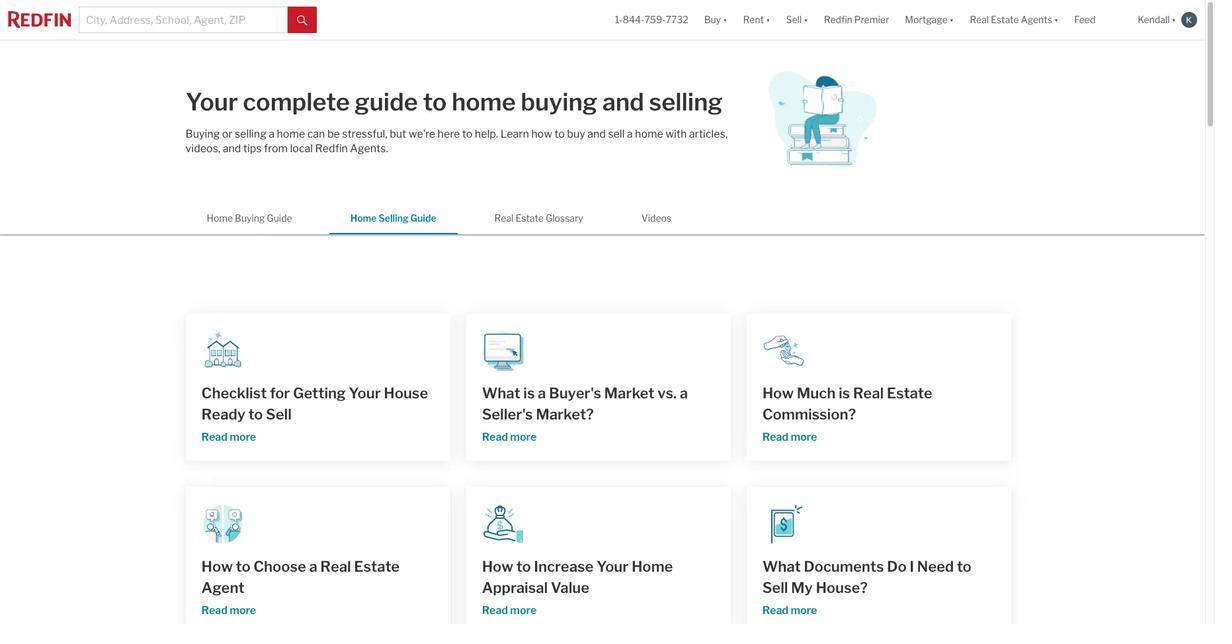Task type: describe. For each thing, give the bounding box(es) containing it.
home for a
[[277, 127, 305, 140]]

agent
[[202, 579, 245, 596]]

agents
[[1022, 14, 1053, 25]]

1 vertical spatial buying
[[235, 212, 265, 224]]

from
[[264, 142, 288, 155]]

read for how to choose a real estate agent
[[202, 604, 228, 617]]

how much is real estate commission? link
[[763, 383, 996, 425]]

sell ▾ button
[[779, 0, 817, 40]]

0 horizontal spatial your
[[186, 87, 238, 116]]

mortgage ▾ button
[[906, 0, 955, 40]]

is inside what is a buyer's market vs. a seller's market?
[[524, 385, 535, 402]]

1-
[[615, 14, 623, 25]]

to left buy
[[555, 127, 565, 140]]

more for how much is real estate commission?
[[791, 431, 818, 443]]

2 horizontal spatial home
[[635, 127, 664, 140]]

home inside how to increase your home appraisal value
[[632, 558, 673, 575]]

house
[[384, 385, 428, 402]]

a computer screen with a mouse image
[[482, 330, 525, 372]]

glossary
[[546, 212, 584, 224]]

a up market?
[[538, 385, 546, 402]]

feed
[[1075, 14, 1096, 25]]

home selling guide link
[[329, 203, 458, 233]]

sell inside sell ▾ dropdown button
[[787, 14, 802, 25]]

submit search image
[[297, 15, 308, 26]]

real inside how to choose a real estate agent
[[321, 558, 351, 575]]

need
[[918, 558, 955, 575]]

a bag of money image
[[482, 503, 525, 545]]

vs.
[[658, 385, 677, 402]]

checklist for getting your house ready to sell link
[[202, 383, 435, 425]]

844-
[[623, 14, 645, 25]]

for
[[270, 385, 290, 402]]

can
[[308, 127, 325, 140]]

real estate agents ▾
[[970, 14, 1059, 25]]

read more for what is a buyer's market vs. a seller's market?
[[482, 431, 537, 443]]

buy ▾
[[705, 14, 728, 25]]

real left glossary
[[495, 212, 514, 224]]

guide
[[355, 87, 418, 116]]

illustration of a yard sign image
[[763, 503, 805, 545]]

redfin inside button
[[824, 14, 853, 25]]

ready
[[202, 406, 246, 423]]

premier
[[855, 14, 890, 25]]

mortgage ▾
[[906, 14, 955, 25]]

help.
[[475, 127, 499, 140]]

feed button
[[1067, 0, 1131, 40]]

read for how to increase your home appraisal value
[[482, 604, 508, 617]]

home buying guide
[[207, 212, 292, 224]]

kendall
[[1139, 14, 1171, 25]]

your complete guide to home buying and selling
[[186, 87, 723, 116]]

rent
[[744, 14, 764, 25]]

how for how to choose a real estate agent
[[202, 558, 233, 575]]

illustration of a house image
[[202, 330, 244, 372]]

market
[[605, 385, 655, 402]]

what documents do i need to sell my house?
[[763, 558, 972, 596]]

how
[[532, 127, 553, 140]]

real inside dropdown button
[[970, 14, 990, 25]]

videos,
[[186, 142, 221, 155]]

what documents do i need to sell my house? link
[[763, 556, 996, 598]]

keys changing hands image
[[763, 330, 805, 372]]

buy ▾ button
[[705, 0, 728, 40]]

we're
[[409, 127, 436, 140]]

sell inside what documents do i need to sell my house?
[[763, 579, 789, 596]]

but
[[390, 127, 407, 140]]

more for what documents do i need to sell my house?
[[791, 604, 818, 617]]

1-844-759-7732
[[615, 14, 689, 25]]

rent ▾
[[744, 14, 771, 25]]

real estate agents ▾ button
[[962, 0, 1067, 40]]

to inside how to increase your home appraisal value
[[517, 558, 531, 575]]

value
[[551, 579, 590, 596]]

more for checklist for getting your house ready to sell
[[230, 431, 256, 443]]

user photo image
[[1182, 12, 1198, 28]]

agents.
[[350, 142, 388, 155]]

home buying guide link
[[186, 203, 314, 233]]

real inside how much is real estate commission?
[[854, 385, 884, 402]]

tips
[[243, 142, 262, 155]]

sell ▾
[[787, 14, 809, 25]]

kendall ▾
[[1139, 14, 1177, 25]]

home for home selling guide
[[351, 212, 377, 224]]

estate inside dropdown button
[[992, 14, 1020, 25]]

mortgage
[[906, 14, 948, 25]]

buying inside buying or selling a home can be stressful, but we're here to help. learn how to buy and sell a home with articles, videos, and tips from local redfin agents.
[[186, 127, 220, 140]]

what is a buyer's market vs. a seller's market? link
[[482, 383, 715, 425]]

buying or selling a home can be stressful, but we're here to help. learn how to buy and sell a home with articles, videos, and tips from local redfin agents.
[[186, 127, 728, 155]]

what is a buyer's market vs. a seller's market?
[[482, 385, 688, 423]]

buyer's
[[549, 385, 602, 402]]

appraisal
[[482, 579, 548, 596]]

1-844-759-7732 link
[[615, 14, 689, 25]]

your for checklist for getting your house ready to sell
[[349, 385, 381, 402]]

real estate glossary
[[495, 212, 584, 224]]

estate inside how much is real estate commission?
[[887, 385, 933, 402]]

to inside the checklist for getting your house ready to sell
[[249, 406, 263, 423]]

learn
[[501, 127, 529, 140]]

articles,
[[689, 127, 728, 140]]

0 vertical spatial and
[[603, 87, 645, 116]]

estate inside how to choose a real estate agent
[[354, 558, 400, 575]]

read more for how to choose a real estate agent
[[202, 604, 256, 617]]

▾ for kendall ▾
[[1173, 14, 1177, 25]]

increase
[[534, 558, 594, 575]]

much
[[797, 385, 836, 402]]

house?
[[816, 579, 868, 596]]

how to choose a real estate agent
[[202, 558, 400, 596]]

City, Address, School, Agent, ZIP search field
[[79, 7, 288, 33]]

a right vs.
[[680, 385, 688, 402]]

5 ▾ from the left
[[1055, 14, 1059, 25]]

buy
[[705, 14, 721, 25]]

what for seller's
[[482, 385, 521, 402]]

buy
[[567, 127, 586, 140]]

sell
[[608, 127, 625, 140]]



Task type: vqa. For each thing, say whether or not it's contained in the screenshot.
bottom she
no



Task type: locate. For each thing, give the bounding box(es) containing it.
1 horizontal spatial home
[[351, 212, 377, 224]]

0 vertical spatial buying
[[186, 127, 220, 140]]

or
[[222, 127, 233, 140]]

more
[[230, 431, 256, 443], [511, 431, 537, 443], [791, 431, 818, 443], [230, 604, 256, 617], [511, 604, 537, 617], [791, 604, 818, 617]]

home
[[207, 212, 233, 224], [351, 212, 377, 224], [632, 558, 673, 575]]

more down ready
[[230, 431, 256, 443]]

selling up with at the right top
[[650, 87, 723, 116]]

▾ right rent ▾
[[804, 14, 809, 25]]

home selling guide
[[351, 212, 437, 224]]

your inside the checklist for getting your house ready to sell
[[349, 385, 381, 402]]

▾ right mortgage
[[950, 14, 955, 25]]

▾ right rent
[[766, 14, 771, 25]]

guide inside home buying guide link
[[267, 212, 292, 224]]

0 horizontal spatial buying
[[186, 127, 220, 140]]

how much is real estate commission?
[[763, 385, 933, 423]]

redfin premier button
[[817, 0, 898, 40]]

videos
[[642, 212, 672, 224]]

2 ▾ from the left
[[766, 14, 771, 25]]

redfin
[[824, 14, 853, 25], [315, 142, 348, 155]]

2 horizontal spatial home
[[632, 558, 673, 575]]

how inside how much is real estate commission?
[[763, 385, 794, 402]]

is up seller's
[[524, 385, 535, 402]]

a right choose
[[309, 558, 317, 575]]

a inside how to choose a real estate agent
[[309, 558, 317, 575]]

1 guide from the left
[[267, 212, 292, 224]]

i
[[910, 558, 915, 575]]

1 horizontal spatial what
[[763, 558, 801, 575]]

▾ right agents
[[1055, 14, 1059, 25]]

real right 'much'
[[854, 385, 884, 402]]

what inside what documents do i need to sell my house?
[[763, 558, 801, 575]]

how to increase your home appraisal value link
[[482, 556, 715, 598]]

more for how to increase your home appraisal value
[[511, 604, 537, 617]]

home left with at the right top
[[635, 127, 664, 140]]

more for what is a buyer's market vs. a seller's market?
[[511, 431, 537, 443]]

1 horizontal spatial redfin
[[824, 14, 853, 25]]

1 vertical spatial and
[[588, 127, 606, 140]]

buying
[[186, 127, 220, 140], [235, 212, 265, 224]]

▾ for buy ▾
[[723, 14, 728, 25]]

▾ for sell ▾
[[804, 14, 809, 25]]

real estate glossary link
[[474, 203, 605, 233]]

read more for checklist for getting your house ready to sell
[[202, 431, 256, 443]]

1 horizontal spatial how
[[482, 558, 514, 575]]

home up "help."
[[452, 87, 516, 116]]

to up we're
[[423, 87, 447, 116]]

real right mortgage ▾
[[970, 14, 990, 25]]

getting
[[293, 385, 346, 402]]

▾ right buy
[[723, 14, 728, 25]]

more for how to choose a real estate agent
[[230, 604, 256, 617]]

1 horizontal spatial guide
[[411, 212, 437, 224]]

is inside how much is real estate commission?
[[839, 385, 851, 402]]

0 vertical spatial your
[[186, 87, 238, 116]]

2 horizontal spatial your
[[597, 558, 629, 575]]

how to increase your home appraisal value
[[482, 558, 673, 596]]

be
[[328, 127, 340, 140]]

your up or
[[186, 87, 238, 116]]

how
[[763, 385, 794, 402], [202, 558, 233, 575], [482, 558, 514, 575]]

read more down ready
[[202, 431, 256, 443]]

selling up the tips
[[235, 127, 267, 140]]

selling
[[379, 212, 409, 224]]

redfin down be in the top of the page
[[315, 142, 348, 155]]

seller's
[[482, 406, 533, 423]]

how for how to increase your home appraisal value
[[482, 558, 514, 575]]

and left "sell"
[[588, 127, 606, 140]]

what up seller's
[[482, 385, 521, 402]]

6 ▾ from the left
[[1173, 14, 1177, 25]]

▾ for rent ▾
[[766, 14, 771, 25]]

reading resources image
[[753, 70, 886, 169]]

0 vertical spatial redfin
[[824, 14, 853, 25]]

to up agent
[[236, 558, 251, 575]]

0 horizontal spatial guide
[[267, 212, 292, 224]]

to right need
[[958, 558, 972, 575]]

1 horizontal spatial home
[[452, 87, 516, 116]]

local
[[290, 142, 313, 155]]

redfin inside buying or selling a home can be stressful, but we're here to help. learn how to buy and sell a home with articles, videos, and tips from local redfin agents.
[[315, 142, 348, 155]]

read more for how much is real estate commission?
[[763, 431, 818, 443]]

checklist
[[202, 385, 267, 402]]

1 horizontal spatial is
[[839, 385, 851, 402]]

my
[[792, 579, 813, 596]]

selling inside buying or selling a home can be stressful, but we're here to help. learn how to buy and sell a home with articles, videos, and tips from local redfin agents.
[[235, 127, 267, 140]]

and down or
[[223, 142, 241, 155]]

0 horizontal spatial selling
[[235, 127, 267, 140]]

to up 'appraisal'
[[517, 558, 531, 575]]

▾ left user photo
[[1173, 14, 1177, 25]]

do
[[888, 558, 907, 575]]

home
[[452, 87, 516, 116], [277, 127, 305, 140], [635, 127, 664, 140]]

2 horizontal spatial how
[[763, 385, 794, 402]]

mortgage ▾ button
[[898, 0, 962, 40]]

to inside how to choose a real estate agent
[[236, 558, 251, 575]]

read more down 'appraisal'
[[482, 604, 537, 617]]

more down commission?
[[791, 431, 818, 443]]

1 vertical spatial selling
[[235, 127, 267, 140]]

your for how to increase your home appraisal value
[[597, 558, 629, 575]]

home up local
[[277, 127, 305, 140]]

checklist for getting your house ready to sell
[[202, 385, 428, 423]]

and
[[603, 87, 645, 116], [588, 127, 606, 140], [223, 142, 241, 155]]

sell left my
[[763, 579, 789, 596]]

4 ▾ from the left
[[950, 14, 955, 25]]

2 is from the left
[[839, 385, 851, 402]]

videos link
[[621, 203, 693, 233]]

is right 'much'
[[839, 385, 851, 402]]

1 horizontal spatial your
[[349, 385, 381, 402]]

a real estate agent talking to a client image
[[202, 503, 244, 545]]

sell ▾ button
[[787, 0, 809, 40]]

▾
[[723, 14, 728, 25], [766, 14, 771, 25], [804, 14, 809, 25], [950, 14, 955, 25], [1055, 14, 1059, 25], [1173, 14, 1177, 25]]

759-
[[645, 14, 666, 25]]

read more
[[202, 431, 256, 443], [482, 431, 537, 443], [763, 431, 818, 443], [202, 604, 256, 617], [482, 604, 537, 617], [763, 604, 818, 617]]

home inside home buying guide link
[[207, 212, 233, 224]]

2 vertical spatial sell
[[763, 579, 789, 596]]

read more down seller's
[[482, 431, 537, 443]]

7732
[[666, 14, 689, 25]]

more down agent
[[230, 604, 256, 617]]

a right "sell"
[[627, 127, 633, 140]]

documents
[[804, 558, 885, 575]]

your right increase
[[597, 558, 629, 575]]

▾ for mortgage ▾
[[950, 14, 955, 25]]

to
[[423, 87, 447, 116], [463, 127, 473, 140], [555, 127, 565, 140], [249, 406, 263, 423], [236, 558, 251, 575], [517, 558, 531, 575], [958, 558, 972, 575]]

here
[[438, 127, 460, 140]]

to right here
[[463, 127, 473, 140]]

market?
[[536, 406, 594, 423]]

guide for home selling guide
[[411, 212, 437, 224]]

read more for what documents do i need to sell my house?
[[763, 604, 818, 617]]

commission?
[[763, 406, 857, 423]]

1 vertical spatial your
[[349, 385, 381, 402]]

0 vertical spatial selling
[[650, 87, 723, 116]]

read more for how to increase your home appraisal value
[[482, 604, 537, 617]]

buy ▾ button
[[697, 0, 736, 40]]

read more down agent
[[202, 604, 256, 617]]

complete
[[243, 87, 350, 116]]

sell down for
[[266, 406, 292, 423]]

0 vertical spatial sell
[[787, 14, 802, 25]]

is
[[524, 385, 535, 402], [839, 385, 851, 402]]

2 vertical spatial and
[[223, 142, 241, 155]]

rent ▾ button
[[744, 0, 771, 40]]

0 horizontal spatial home
[[207, 212, 233, 224]]

your left house
[[349, 385, 381, 402]]

how inside how to choose a real estate agent
[[202, 558, 233, 575]]

2 guide from the left
[[411, 212, 437, 224]]

3 ▾ from the left
[[804, 14, 809, 25]]

a
[[269, 127, 275, 140], [627, 127, 633, 140], [538, 385, 546, 402], [680, 385, 688, 402], [309, 558, 317, 575]]

to down the checklist
[[249, 406, 263, 423]]

estate
[[992, 14, 1020, 25], [516, 212, 544, 224], [887, 385, 933, 402], [354, 558, 400, 575]]

redfin left premier
[[824, 14, 853, 25]]

0 horizontal spatial home
[[277, 127, 305, 140]]

1 vertical spatial what
[[763, 558, 801, 575]]

what inside what is a buyer's market vs. a seller's market?
[[482, 385, 521, 402]]

0 horizontal spatial how
[[202, 558, 233, 575]]

how for how much is real estate commission?
[[763, 385, 794, 402]]

home inside home selling guide link
[[351, 212, 377, 224]]

guide for home buying guide
[[267, 212, 292, 224]]

more down 'appraisal'
[[511, 604, 537, 617]]

1 is from the left
[[524, 385, 535, 402]]

how up 'appraisal'
[[482, 558, 514, 575]]

more down my
[[791, 604, 818, 617]]

read for what is a buyer's market vs. a seller's market?
[[482, 431, 508, 443]]

0 horizontal spatial is
[[524, 385, 535, 402]]

stressful,
[[342, 127, 388, 140]]

sell
[[787, 14, 802, 25], [266, 406, 292, 423], [763, 579, 789, 596]]

your inside how to increase your home appraisal value
[[597, 558, 629, 575]]

read for what documents do i need to sell my house?
[[763, 604, 789, 617]]

1 horizontal spatial selling
[[650, 87, 723, 116]]

to inside what documents do i need to sell my house?
[[958, 558, 972, 575]]

choose
[[254, 558, 306, 575]]

a up 'from'
[[269, 127, 275, 140]]

guide inside home selling guide link
[[411, 212, 437, 224]]

read for how much is real estate commission?
[[763, 431, 789, 443]]

sell inside the checklist for getting your house ready to sell
[[266, 406, 292, 423]]

read for checklist for getting your house ready to sell
[[202, 431, 228, 443]]

your
[[186, 87, 238, 116], [349, 385, 381, 402], [597, 558, 629, 575]]

sell right rent ▾
[[787, 14, 802, 25]]

1 vertical spatial sell
[[266, 406, 292, 423]]

2 vertical spatial your
[[597, 558, 629, 575]]

selling
[[650, 87, 723, 116], [235, 127, 267, 140]]

and up "sell"
[[603, 87, 645, 116]]

home for to
[[452, 87, 516, 116]]

what
[[482, 385, 521, 402], [763, 558, 801, 575]]

0 vertical spatial what
[[482, 385, 521, 402]]

real right choose
[[321, 558, 351, 575]]

1 horizontal spatial buying
[[235, 212, 265, 224]]

redfin premier
[[824, 14, 890, 25]]

what for my
[[763, 558, 801, 575]]

1 vertical spatial redfin
[[315, 142, 348, 155]]

read
[[202, 431, 228, 443], [482, 431, 508, 443], [763, 431, 789, 443], [202, 604, 228, 617], [482, 604, 508, 617], [763, 604, 789, 617]]

how up commission?
[[763, 385, 794, 402]]

real
[[970, 14, 990, 25], [495, 212, 514, 224], [854, 385, 884, 402], [321, 558, 351, 575]]

read more down my
[[763, 604, 818, 617]]

1 ▾ from the left
[[723, 14, 728, 25]]

home for home buying guide
[[207, 212, 233, 224]]

buying
[[521, 87, 598, 116]]

with
[[666, 127, 687, 140]]

how to choose a real estate agent link
[[202, 556, 435, 598]]

rent ▾ button
[[736, 0, 779, 40]]

read more down commission?
[[763, 431, 818, 443]]

how inside how to increase your home appraisal value
[[482, 558, 514, 575]]

what up my
[[763, 558, 801, 575]]

more down seller's
[[511, 431, 537, 443]]

0 horizontal spatial what
[[482, 385, 521, 402]]

0 horizontal spatial redfin
[[315, 142, 348, 155]]

how up agent
[[202, 558, 233, 575]]



